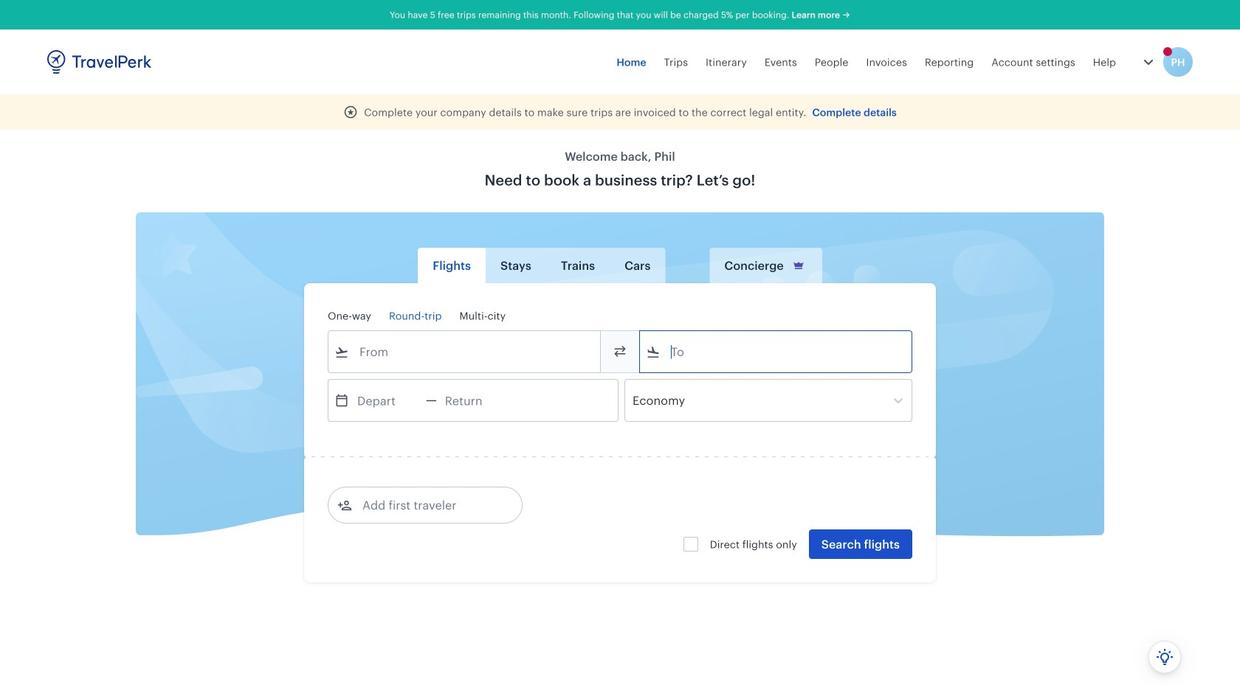 Task type: locate. For each thing, give the bounding box(es) containing it.
Depart text field
[[349, 380, 426, 422]]

To search field
[[661, 340, 893, 364]]

From search field
[[349, 340, 581, 364]]



Task type: describe. For each thing, give the bounding box(es) containing it.
Add first traveler search field
[[352, 494, 506, 518]]

Return text field
[[437, 380, 514, 422]]



